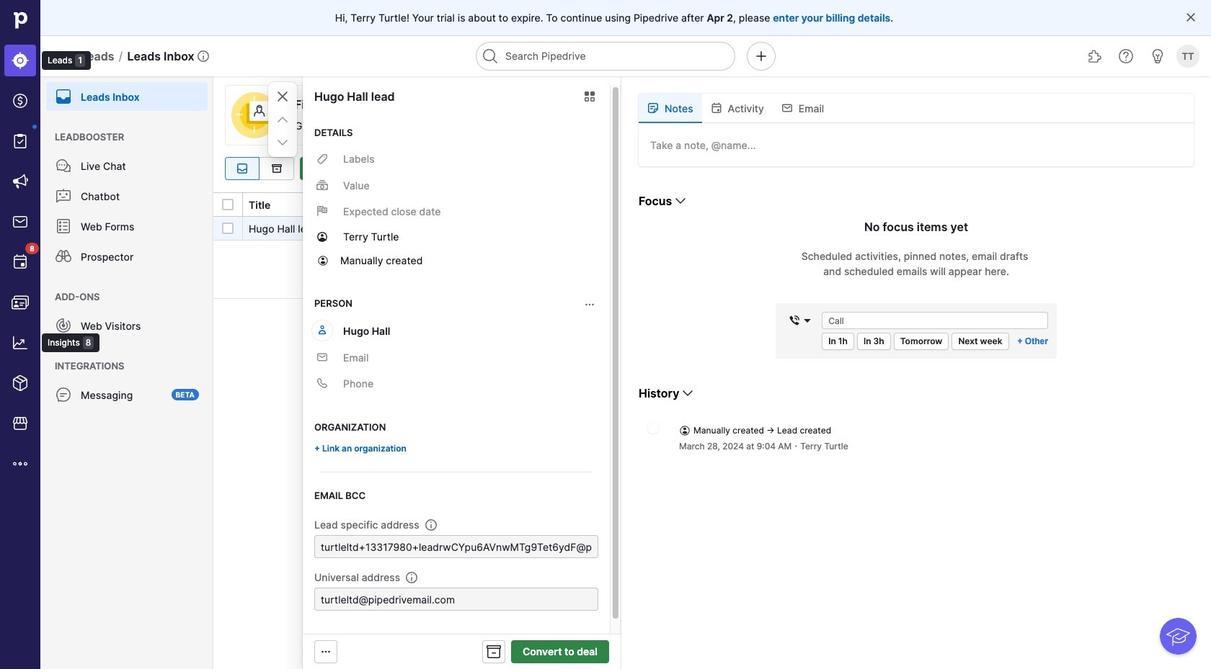 Task type: vqa. For each thing, say whether or not it's contained in the screenshot.
Proposal Made element
no



Task type: describe. For each thing, give the bounding box(es) containing it.
0 vertical spatial info image
[[197, 50, 209, 62]]

2 color muted image from the top
[[317, 180, 328, 191]]

more image
[[12, 456, 29, 473]]

1 horizontal spatial info image
[[406, 572, 418, 584]]

contacts image
[[12, 294, 29, 311]]

quick add image
[[753, 48, 770, 65]]

deals image
[[12, 92, 29, 110]]

Call text field
[[822, 312, 1048, 329]]

marketplace image
[[12, 415, 29, 433]]

insights image
[[12, 335, 29, 352]]

1 color muted image from the top
[[317, 154, 328, 165]]

sales inbox image
[[12, 213, 29, 231]]

color secondary image
[[647, 422, 659, 434]]

campaigns image
[[12, 173, 29, 190]]

products image
[[12, 375, 29, 392]]

add lead options image
[[356, 163, 373, 174]]

Search Pipedrive field
[[476, 42, 735, 71]]



Task type: locate. For each thing, give the bounding box(es) containing it.
leads image
[[12, 52, 29, 69]]

color undefined image right sales inbox 'image' at the left of the page
[[55, 218, 72, 235]]

knowledge center bot, also known as kc bot is an onboarding assistant that allows you to see the list of onboarding items in one place for quick and easy reference. this improves your in-app experience. image
[[1160, 619, 1197, 655]]

home image
[[9, 9, 31, 31]]

color primary image
[[1185, 12, 1197, 23], [274, 88, 291, 105], [581, 91, 598, 102], [274, 134, 291, 151], [303, 163, 320, 174], [958, 163, 975, 174], [988, 163, 1005, 174], [1179, 163, 1196, 174], [222, 223, 234, 234], [317, 231, 328, 243]]

menu item
[[0, 40, 40, 81], [40, 76, 213, 111]]

0 horizontal spatial info image
[[197, 50, 209, 62]]

quick help image
[[1118, 48, 1135, 65]]

color primary image
[[647, 102, 659, 114], [711, 102, 722, 114], [781, 102, 793, 114], [274, 111, 291, 128], [881, 163, 898, 174], [1055, 163, 1072, 174], [1085, 163, 1103, 174], [1149, 163, 1166, 174], [672, 193, 689, 210], [222, 199, 234, 211], [317, 255, 329, 266], [789, 315, 800, 327], [802, 315, 813, 327], [679, 385, 697, 402], [679, 425, 691, 437], [485, 644, 502, 661], [320, 647, 332, 658]]

color undefined image
[[55, 88, 72, 105], [12, 133, 29, 150], [55, 157, 72, 174], [55, 187, 72, 205], [55, 248, 72, 265], [55, 317, 72, 335]]

color muted image
[[317, 154, 328, 165], [317, 180, 328, 191]]

None field
[[785, 312, 816, 329]]

sales assistant image
[[1149, 48, 1167, 65]]

1 vertical spatial info image
[[406, 572, 418, 584]]

0 vertical spatial color undefined image
[[55, 218, 72, 235]]

inbox image
[[234, 163, 251, 174]]

menu
[[0, 0, 100, 670], [40, 76, 213, 670]]

color undefined image up 'contacts' image
[[12, 254, 29, 271]]

archive image
[[268, 163, 285, 174]]

0 vertical spatial color muted image
[[317, 154, 328, 165]]

grid
[[213, 192, 1211, 670]]

color undefined image
[[55, 218, 72, 235], [12, 254, 29, 271], [55, 386, 72, 404]]

None text field
[[314, 536, 598, 559], [314, 588, 598, 611], [314, 536, 598, 559], [314, 588, 598, 611]]

1 vertical spatial color muted image
[[317, 180, 328, 191]]

2 vertical spatial color undefined image
[[55, 386, 72, 404]]

color muted image
[[317, 205, 328, 217], [584, 299, 596, 311], [317, 352, 328, 363], [317, 378, 328, 389]]

info image
[[197, 50, 209, 62], [406, 572, 418, 584]]

add lead element
[[300, 157, 376, 180]]

color undefined image right products icon
[[55, 386, 72, 404]]

info image
[[425, 519, 437, 531]]

color active image
[[317, 324, 328, 336]]

row
[[213, 217, 1211, 241]]

color warning image
[[393, 223, 404, 235]]

1 vertical spatial color undefined image
[[12, 254, 29, 271]]

menu toggle image
[[55, 48, 72, 65]]



